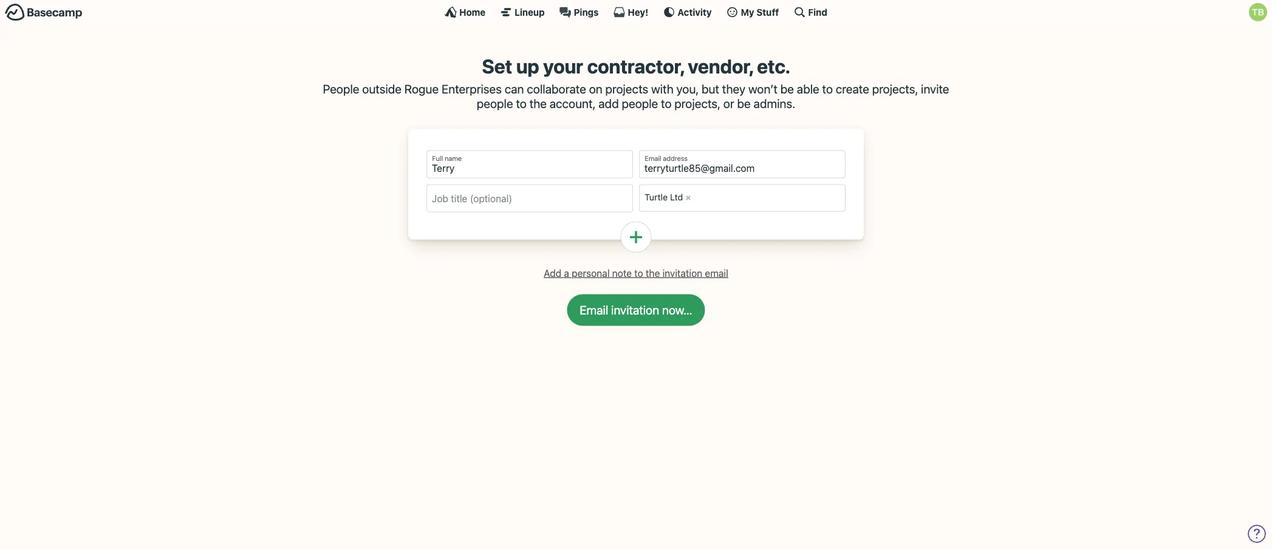 Task type: describe. For each thing, give the bounding box(es) containing it.
×
[[685, 192, 691, 202]]

hey! button
[[613, 6, 648, 18]]

to down the can
[[516, 96, 527, 111]]

add
[[598, 96, 619, 111]]

activity link
[[663, 6, 712, 18]]

Type company/org name… text field
[[696, 190, 840, 206]]

on
[[589, 82, 602, 96]]

personal
[[572, 267, 610, 279]]

with
[[651, 82, 673, 96]]

admins.
[[754, 96, 795, 111]]

note
[[612, 267, 632, 279]]

account,
[[550, 96, 596, 111]]

activity
[[678, 7, 712, 17]]

enterprises
[[442, 82, 502, 96]]

to inside button
[[634, 267, 643, 279]]

create
[[836, 82, 869, 96]]

add
[[544, 267, 561, 279]]

lineup
[[515, 7, 545, 17]]

set
[[482, 55, 512, 78]]

find
[[808, 7, 827, 17]]

address
[[663, 154, 688, 162]]

2 people from the left
[[622, 96, 658, 111]]

pings
[[574, 7, 599, 17]]

rogue
[[404, 82, 439, 96]]

turtle
[[645, 192, 668, 202]]

add a personal note to the invitation email button
[[539, 264, 733, 282]]

but
[[702, 82, 719, 96]]

won't
[[748, 82, 777, 96]]

1 horizontal spatial projects,
[[872, 82, 918, 96]]

my stuff button
[[726, 6, 779, 18]]

collaborate
[[527, 82, 586, 96]]

people
[[323, 82, 359, 96]]

the inside set up your contractor, vendor, etc. people outside rogue enterprises can collaborate on projects with you, but they won't be able to create projects, invite people to the account, add people to projects, or be admins.
[[529, 96, 547, 111]]

home link
[[445, 6, 485, 18]]

up
[[516, 55, 539, 78]]

able
[[797, 82, 819, 96]]

or
[[723, 96, 734, 111]]

pings button
[[559, 6, 599, 18]]

you,
[[676, 82, 699, 96]]



Task type: vqa. For each thing, say whether or not it's contained in the screenshot.
you to the right
no



Task type: locate. For each thing, give the bounding box(es) containing it.
1 horizontal spatial the
[[646, 267, 660, 279]]

can
[[505, 82, 524, 96]]

the
[[529, 96, 547, 111], [646, 267, 660, 279]]

projects,
[[872, 82, 918, 96], [674, 96, 720, 111]]

email address
[[645, 154, 688, 162]]

1 people from the left
[[477, 96, 513, 111]]

to down with
[[661, 96, 672, 111]]

hey!
[[628, 7, 648, 17]]

people down the can
[[477, 96, 513, 111]]

find button
[[794, 6, 827, 18]]

× link
[[682, 191, 695, 203]]

0 horizontal spatial be
[[737, 96, 751, 111]]

0 horizontal spatial the
[[529, 96, 547, 111]]

projects, down you, in the right of the page
[[674, 96, 720, 111]]

be
[[780, 82, 794, 96], [737, 96, 751, 111]]

to
[[822, 82, 833, 96], [516, 96, 527, 111], [661, 96, 672, 111], [634, 267, 643, 279]]

email
[[705, 267, 728, 279]]

turtle ltd ×
[[645, 192, 691, 202]]

lineup link
[[500, 6, 545, 18]]

projects
[[605, 82, 648, 96]]

vendor,
[[688, 55, 753, 78]]

email
[[645, 154, 661, 162]]

invitation
[[662, 267, 702, 279]]

full
[[432, 154, 443, 162]]

switch accounts image
[[5, 3, 83, 22]]

my
[[741, 7, 754, 17]]

etc.
[[757, 55, 790, 78]]

add a personal note to the invitation email
[[544, 267, 728, 279]]

to right able on the top of the page
[[822, 82, 833, 96]]

main element
[[0, 0, 1272, 24]]

the down collaborate
[[529, 96, 547, 111]]

Email address email field
[[639, 150, 846, 178]]

tim burton image
[[1249, 3, 1267, 21]]

None submit
[[567, 294, 705, 326]]

1 horizontal spatial be
[[780, 82, 794, 96]]

invite
[[921, 82, 949, 96]]

set up your contractor, vendor, etc. people outside rogue enterprises can collaborate on projects with you, but they won't be able to create projects, invite people to the account, add people to projects, or be admins.
[[323, 55, 949, 111]]

0 horizontal spatial projects,
[[674, 96, 720, 111]]

people down projects
[[622, 96, 658, 111]]

be right or
[[737, 96, 751, 111]]

people
[[477, 96, 513, 111], [622, 96, 658, 111]]

stuff
[[756, 7, 779, 17]]

the inside button
[[646, 267, 660, 279]]

outside
[[362, 82, 402, 96]]

your
[[543, 55, 583, 78]]

0 vertical spatial the
[[529, 96, 547, 111]]

be up admins.
[[780, 82, 794, 96]]

contractor,
[[587, 55, 684, 78]]

projects, left invite
[[872, 82, 918, 96]]

the left invitation
[[646, 267, 660, 279]]

full name
[[432, 154, 462, 162]]

name
[[445, 154, 462, 162]]

ltd
[[670, 192, 683, 202]]

my stuff
[[741, 7, 779, 17]]

Job title (optional) text field
[[426, 184, 633, 212]]

a
[[564, 267, 569, 279]]

1 vertical spatial the
[[646, 267, 660, 279]]

Full name text field
[[426, 150, 633, 178]]

they
[[722, 82, 745, 96]]

1 horizontal spatial people
[[622, 96, 658, 111]]

home
[[459, 7, 485, 17]]

to right note
[[634, 267, 643, 279]]

0 horizontal spatial people
[[477, 96, 513, 111]]



